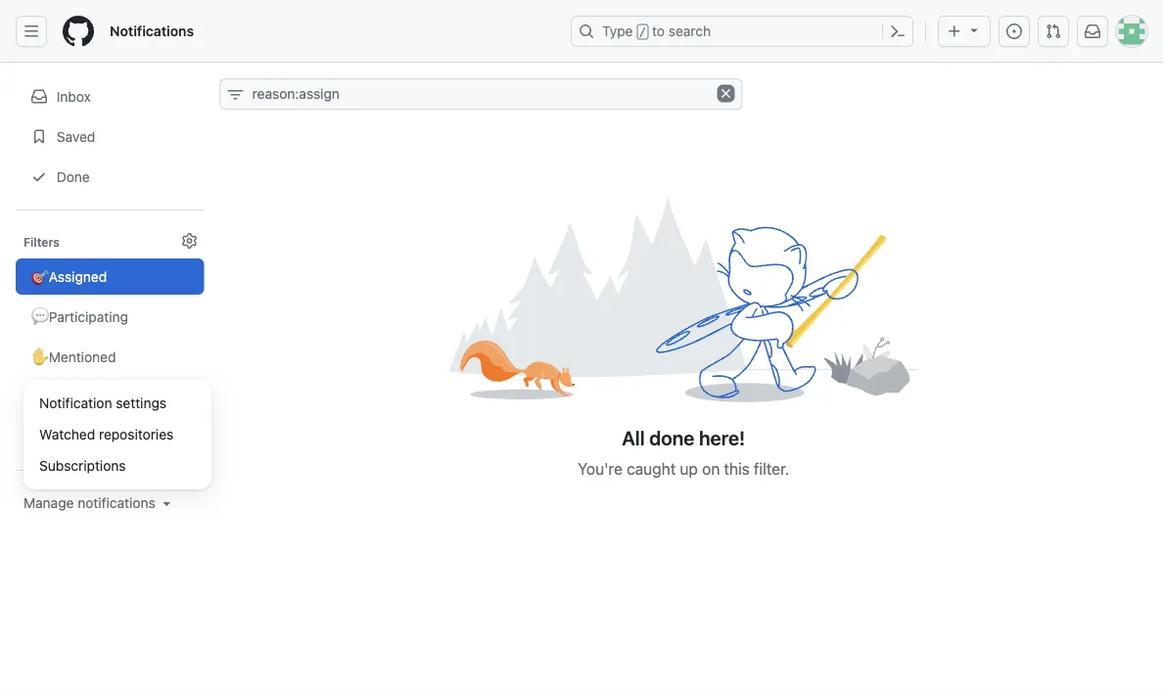 Task type: vqa. For each thing, say whether or not it's contained in the screenshot.
Disable all button for Private vulnerability reporting
no



Task type: locate. For each thing, give the bounding box(es) containing it.
filters
[[24, 235, 60, 249]]

✋
[[31, 349, 45, 365]]

notifications
[[110, 23, 194, 39]]

saved
[[53, 128, 95, 144]]

review
[[49, 429, 94, 445]]

subscriptions link
[[31, 451, 204, 482]]

repositories
[[99, 427, 174, 443]]

check image
[[31, 169, 47, 185]]

notifications element
[[16, 63, 212, 561]]

None search field
[[220, 78, 743, 110]]

manage notifications menu
[[24, 380, 212, 490]]

participating
[[49, 309, 128, 325]]

✋ mentioned
[[31, 349, 116, 365]]

triangle down image
[[967, 22, 982, 38]]

homepage image
[[63, 16, 94, 47]]

💬 participating link
[[16, 299, 204, 335]]

manage notifications button
[[24, 494, 175, 513]]

manage
[[24, 495, 74, 511]]

🙌 team mentioned
[[31, 389, 154, 405]]

👀 review requested
[[31, 429, 161, 445]]

up
[[680, 459, 698, 478]]

💬 participating
[[31, 309, 128, 325]]

triangle down image
[[159, 496, 175, 511]]

filter image
[[228, 87, 244, 103]]

🙌 team mentioned link
[[16, 379, 204, 415]]

bookmark image
[[31, 129, 47, 144]]

/
[[639, 25, 646, 39]]

done
[[53, 168, 90, 185]]

customize filters image
[[182, 233, 198, 249]]

search
[[669, 23, 711, 39]]

all done here! you're caught up on this filter.
[[578, 427, 790, 478]]

filter.
[[754, 459, 790, 478]]

inbox
[[57, 88, 91, 104]]

this
[[724, 459, 750, 478]]

notification settings link
[[31, 388, 204, 419]]

✋ mentioned link
[[16, 339, 204, 375]]

notification
[[39, 395, 112, 411]]

Filter notifications text field
[[220, 78, 743, 110]]



Task type: describe. For each thing, give the bounding box(es) containing it.
here!
[[699, 427, 746, 450]]

all
[[622, 427, 645, 450]]

notification settings
[[39, 395, 167, 411]]

inbox link
[[16, 78, 204, 115]]

🎯 assigned
[[31, 268, 107, 285]]

manage notifications
[[24, 495, 155, 511]]

issue opened image
[[1007, 24, 1022, 39]]

watched repositories link
[[31, 419, 204, 451]]

👀
[[31, 429, 45, 445]]

inbox image
[[31, 89, 47, 104]]

settings
[[116, 395, 167, 411]]

git pull request image
[[1046, 24, 1062, 39]]

plus image
[[947, 23, 963, 39]]

you're
[[578, 459, 623, 478]]

done
[[650, 427, 695, 450]]

to
[[652, 23, 665, 39]]

assigned
[[49, 268, 107, 285]]

team
[[49, 389, 83, 405]]

🙌
[[31, 389, 45, 405]]

👀 review requested link
[[16, 419, 204, 455]]

notifications link
[[102, 16, 202, 47]]

type
[[602, 23, 633, 39]]

clear filters image
[[718, 85, 735, 102]]

watched repositories
[[39, 427, 174, 443]]

notifications
[[78, 495, 155, 511]]

type / to search
[[602, 23, 711, 39]]

watched
[[39, 427, 95, 443]]

saved link
[[16, 119, 204, 155]]

filter zero image
[[449, 188, 919, 410]]

subscriptions
[[39, 458, 126, 474]]

mentioned
[[87, 389, 154, 405]]

🎯 assigned link
[[16, 259, 204, 295]]

requested
[[97, 429, 161, 445]]

🎯
[[31, 268, 45, 285]]

on
[[703, 459, 720, 478]]

done link
[[16, 159, 204, 195]]

command palette image
[[890, 24, 906, 39]]

mentioned
[[49, 349, 116, 365]]

caught
[[627, 459, 676, 478]]

notifications image
[[1085, 24, 1101, 39]]

💬
[[31, 309, 45, 325]]



